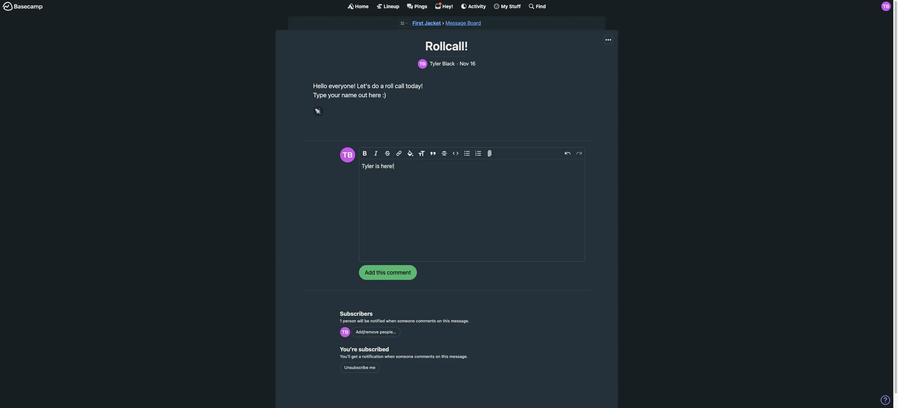 Task type: vqa. For each thing, say whether or not it's contained in the screenshot.
COMMENTS to the top
yes



Task type: locate. For each thing, give the bounding box(es) containing it.
type
[[313, 91, 327, 99]]

0 vertical spatial tyler
[[430, 61, 441, 66]]

be
[[365, 318, 369, 323]]

0 vertical spatial message.
[[451, 318, 469, 323]]

0 vertical spatial a
[[380, 82, 384, 89]]

comments inside you're subscribed you'll get a notification when someone comments on this message.
[[414, 354, 434, 359]]

my stuff button
[[493, 3, 521, 9]]

is
[[375, 163, 379, 169]]

1 vertical spatial this
[[441, 354, 448, 359]]

message. inside subscribers 1 person will be notified when someone comments on this message.
[[451, 318, 469, 323]]

unsubscribe me
[[344, 365, 375, 370]]

0 horizontal spatial tyler
[[362, 163, 374, 169]]

hello
[[313, 82, 327, 89]]

call
[[395, 82, 404, 89]]

jacket
[[425, 20, 441, 26]]

when up people…
[[386, 318, 396, 323]]

this inside you're subscribed you'll get a notification when someone comments on this message.
[[441, 354, 448, 359]]

subscribers 1 person will be notified when someone comments on this message.
[[340, 310, 469, 323]]

1 vertical spatial someone
[[396, 354, 413, 359]]

0 vertical spatial tyler black image
[[881, 2, 891, 11]]

someone for subscribers
[[397, 318, 415, 323]]

someone down people…
[[396, 354, 413, 359]]

message
[[446, 20, 466, 26]]

tyler is here!
[[362, 163, 394, 169]]

black
[[442, 61, 455, 66]]

1 vertical spatial tyler
[[362, 163, 374, 169]]

1 horizontal spatial tyler
[[430, 61, 441, 66]]

0 vertical spatial someone
[[397, 318, 415, 323]]

tyler inside text box
[[362, 163, 374, 169]]

subscribers
[[340, 310, 373, 317]]

message. for subscribers
[[451, 318, 469, 323]]

16
[[470, 61, 476, 66]]

hey!
[[442, 3, 453, 9]]

let's
[[357, 82, 370, 89]]

0 vertical spatial when
[[386, 318, 396, 323]]

on for subscribers
[[437, 318, 442, 323]]

add/remove
[[356, 329, 379, 335]]

1 horizontal spatial a
[[380, 82, 384, 89]]

2 vertical spatial tyler black image
[[340, 147, 355, 163]]

when inside subscribers 1 person will be notified when someone comments on this message.
[[386, 318, 396, 323]]

when right notification
[[385, 354, 395, 359]]

first jacket
[[412, 20, 441, 26]]

1 vertical spatial on
[[436, 354, 440, 359]]

1 horizontal spatial tyler black image
[[418, 59, 427, 69]]

› message board
[[442, 20, 481, 26]]

this for subscribers
[[443, 318, 450, 323]]

2 horizontal spatial tyler black image
[[881, 2, 891, 11]]

someone inside you're subscribed you'll get a notification when someone comments on this message.
[[396, 354, 413, 359]]

tyler black image inside main element
[[881, 2, 891, 11]]

0 horizontal spatial a
[[359, 354, 361, 359]]

someone inside subscribers 1 person will be notified when someone comments on this message.
[[397, 318, 415, 323]]

on inside subscribers 1 person will be notified when someone comments on this message.
[[437, 318, 442, 323]]

a inside hello everyone! let's do a roll call today! type your name out here :)
[[380, 82, 384, 89]]

on inside you're subscribed you'll get a notification when someone comments on this message.
[[436, 354, 440, 359]]

0 vertical spatial comments
[[416, 318, 436, 323]]

message. inside you're subscribed you'll get a notification when someone comments on this message.
[[450, 354, 468, 359]]

here
[[369, 91, 381, 99]]

1 vertical spatial message.
[[450, 354, 468, 359]]

a
[[380, 82, 384, 89], [359, 354, 361, 359]]

None submit
[[359, 265, 417, 280]]

add/remove people… link
[[351, 327, 401, 337]]

first jacket link
[[412, 20, 441, 26]]

when for you're
[[385, 354, 395, 359]]

tyler
[[430, 61, 441, 66], [362, 163, 374, 169]]

1 vertical spatial when
[[385, 354, 395, 359]]

board
[[467, 20, 481, 26]]

unsubscribe me button
[[340, 362, 380, 373]]

a for do
[[380, 82, 384, 89]]

pings button
[[407, 3, 427, 9]]

this
[[443, 318, 450, 323], [441, 354, 448, 359]]

›
[[442, 20, 444, 26]]

1 vertical spatial comments
[[414, 354, 434, 359]]

person
[[343, 318, 356, 323]]

when
[[386, 318, 396, 323], [385, 354, 395, 359]]

your
[[328, 91, 340, 99]]

comments
[[416, 318, 436, 323], [414, 354, 434, 359]]

pings
[[414, 3, 427, 9]]

when inside you're subscribed you'll get a notification when someone comments on this message.
[[385, 354, 395, 359]]

tyler black image
[[881, 2, 891, 11], [418, 59, 427, 69], [340, 147, 355, 163]]

0 vertical spatial on
[[437, 318, 442, 323]]

everyone!
[[329, 82, 356, 89]]

on
[[437, 318, 442, 323], [436, 354, 440, 359]]

this inside subscribers 1 person will be notified when someone comments on this message.
[[443, 318, 450, 323]]

me
[[370, 365, 375, 370]]

do
[[372, 82, 379, 89]]

hello everyone! let's do a roll call today! type your name out here :)
[[313, 82, 423, 99]]

someone
[[397, 318, 415, 323], [396, 354, 413, 359]]

this for you're
[[441, 354, 448, 359]]

1 vertical spatial a
[[359, 354, 361, 359]]

someone right notified
[[397, 318, 415, 323]]

notified
[[370, 318, 385, 323]]

roll
[[385, 82, 393, 89]]

a right do
[[380, 82, 384, 89]]

a right get at the bottom of page
[[359, 354, 361, 359]]

tyler left black on the top of page
[[430, 61, 441, 66]]

0 vertical spatial this
[[443, 318, 450, 323]]

find button
[[528, 3, 546, 9]]

activity
[[468, 3, 486, 9]]

someone for you're
[[396, 354, 413, 359]]

rollcall!
[[425, 39, 468, 53]]

tyler left 'is'
[[362, 163, 374, 169]]

comments inside subscribers 1 person will be notified when someone comments on this message.
[[416, 318, 436, 323]]

a inside you're subscribed you'll get a notification when someone comments on this message.
[[359, 354, 361, 359]]

out
[[358, 91, 367, 99]]

message.
[[451, 318, 469, 323], [450, 354, 468, 359]]



Task type: describe. For each thing, give the bounding box(es) containing it.
lineup link
[[376, 3, 399, 9]]

tyler for tyler black
[[430, 61, 441, 66]]

find
[[536, 3, 546, 9]]

message. for you're
[[450, 354, 468, 359]]

first
[[412, 20, 423, 26]]

0 horizontal spatial tyler black image
[[340, 147, 355, 163]]

activity link
[[461, 3, 486, 9]]

home
[[355, 3, 369, 9]]

comments for you're
[[414, 354, 434, 359]]

tyler black
[[430, 61, 455, 66]]

people…
[[380, 329, 396, 335]]

stuff
[[509, 3, 521, 9]]

you're
[[340, 346, 357, 353]]

unsubscribe
[[344, 365, 368, 370]]

Type your comment here… text field
[[359, 159, 585, 261]]

home link
[[348, 3, 369, 9]]

1 vertical spatial tyler black image
[[418, 59, 427, 69]]

1
[[340, 318, 342, 323]]

comments for subscribers
[[416, 318, 436, 323]]

switch accounts image
[[3, 2, 43, 11]]

when for subscribers
[[386, 318, 396, 323]]

nov
[[460, 61, 469, 66]]

lineup
[[384, 3, 399, 9]]

:)
[[383, 91, 386, 99]]

my stuff
[[501, 3, 521, 9]]

notification
[[362, 354, 383, 359]]

on for you're
[[436, 354, 440, 359]]

nov 16 element
[[460, 61, 476, 67]]

hey! button
[[435, 2, 453, 9]]

a for get
[[359, 354, 361, 359]]

get
[[351, 354, 358, 359]]

today!
[[406, 82, 423, 89]]

tyler for tyler is here!
[[362, 163, 374, 169]]

name
[[342, 91, 357, 99]]

you're subscribed you'll get a notification when someone comments on this message.
[[340, 346, 468, 359]]

tyler black image
[[340, 327, 350, 337]]

you'll
[[340, 354, 350, 359]]

subscribed
[[359, 346, 389, 353]]

here!
[[381, 163, 394, 169]]

add/remove people…
[[356, 329, 396, 335]]

my
[[501, 3, 508, 9]]

message board link
[[446, 20, 481, 26]]

nov 16
[[460, 61, 476, 66]]

main element
[[0, 0, 893, 12]]

will
[[357, 318, 363, 323]]



